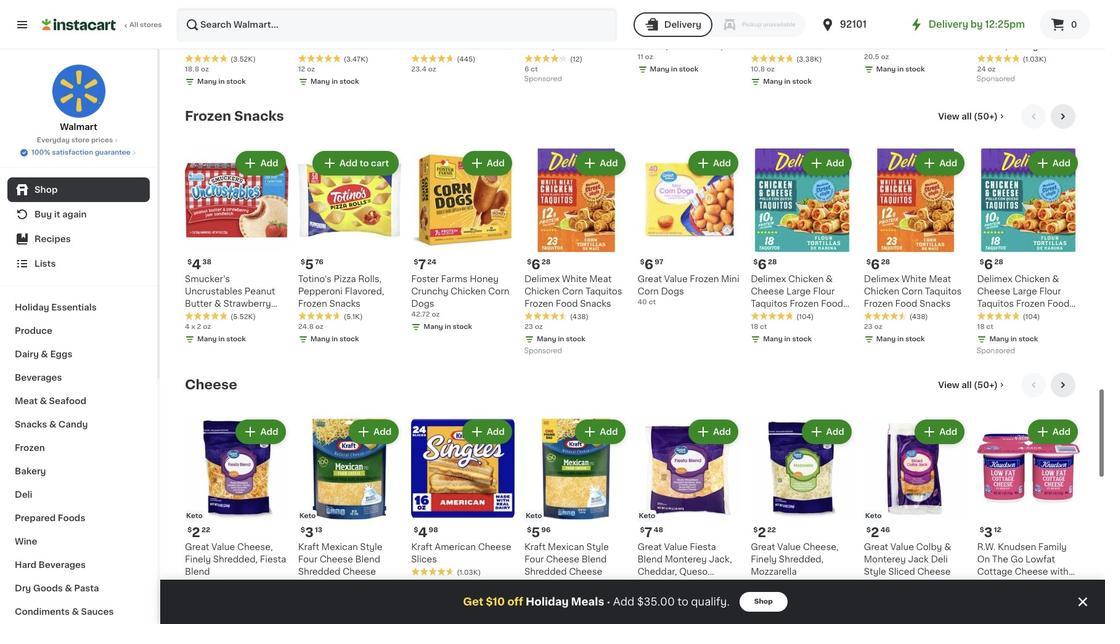 Task type: vqa. For each thing, say whether or not it's contained in the screenshot.
$ 8 99 to the right
no



Task type: describe. For each thing, give the bounding box(es) containing it.
breakfast inside 3 honey nut cheerios heart healthy gluten free breakfast cereal
[[772, 41, 813, 50]]

kraft mexican style four cheese blend shredded cheese for 3
[[298, 543, 382, 576]]

22 for great value cheese, finely shredded, fiesta blend
[[201, 527, 210, 533]]

16 oz
[[524, 591, 542, 598]]

add inside get $10 off holiday meals • add $35.00 to qualify.
[[613, 597, 634, 607]]

cap'n crunch cereal, crunch berries, family size 20.5 oz
[[864, 17, 961, 60]]

satisfaction
[[52, 149, 93, 156]]

add inside button
[[339, 158, 357, 167]]

add button for foster farms honey crunchy chicken corn dogs
[[463, 152, 511, 174]]

off
[[507, 597, 523, 607]]

cereal, up the breakfast, at the right of page
[[977, 41, 1008, 50]]

3 post pebbles fruity pebbles breakfast cereal, gluten free, kids snacks, small cereal box
[[638, 0, 727, 75]]

view all (50+) for 6
[[938, 112, 998, 120]]

foster farms honey crunchy chicken corn dogs 42.72 oz
[[411, 274, 509, 317]]

buy
[[35, 210, 52, 219]]

jack
[[908, 555, 929, 564]]

condiments & sauces link
[[7, 600, 150, 624]]

view all (50+) button for 3
[[933, 372, 1011, 397]]

2 delimex from the left
[[751, 274, 786, 283]]

10.8
[[751, 65, 765, 72]]

great value frozen mini corn dogs 40 ct
[[638, 274, 739, 305]]

4 for smucker's
[[192, 257, 201, 270]]

1 vertical spatial 12
[[298, 65, 305, 72]]

beverages link
[[7, 366, 150, 389]]

cereal, down the flakes on the right of page
[[1021, 29, 1051, 38]]

0 vertical spatial shop
[[35, 186, 58, 194]]

value for jack,
[[664, 543, 688, 551]]

foster
[[411, 274, 439, 283]]

family inside frosted flakes breakfast cereal, kids cereal, family breakfast, original
[[1010, 41, 1038, 50]]

$ inside $ 4 38
[[187, 258, 192, 265]]

blend inside great value fiesta blend monterey jack, cheddar, queso quesadilla and asadero finely shredded cheese
[[638, 555, 663, 564]]

keto for $ 7 48
[[639, 512, 655, 519]]

1 28 from the left
[[542, 258, 551, 265]]

0 horizontal spatial holiday
[[15, 303, 49, 312]]

cinnamon for 3
[[298, 17, 342, 25]]

4 x 2 oz
[[185, 323, 211, 330]]

92101
[[840, 20, 867, 29]]

frosted
[[977, 17, 1010, 25]]

cheese inside great value colby & monterey jack deli style sliced cheese 7.5 oz
[[917, 567, 951, 576]]

$ inside "$ 3 13"
[[301, 527, 305, 533]]

sponsored badge image for white
[[524, 347, 562, 354]]

24 inside $ 7 24
[[427, 258, 436, 265]]

the
[[992, 555, 1008, 564]]

everyday store prices
[[37, 137, 113, 144]]

item carousel region containing cheese
[[185, 372, 1080, 620]]

4 left x
[[185, 323, 190, 330]]

7.5
[[864, 579, 874, 586]]

$ 3 48
[[301, 0, 324, 13]]

8 inside great value cheese, finely shredded, mozzarella 8 oz
[[751, 579, 755, 586]]

candy
[[58, 420, 88, 429]]

76
[[315, 258, 323, 265]]

oz inside the great value cheese, finely shredded, fiesta blend 8 oz
[[191, 579, 199, 586]]

add button for delimex white meat chicken corn taquitos frozen food snacks
[[916, 152, 963, 174]]

flavored,
[[345, 286, 384, 295]]

frozen link
[[7, 436, 150, 460]]

monterey for queso
[[665, 555, 707, 564]]

oz inside cap'n crunch cereal, crunch berries, family size 20.5 oz
[[881, 53, 889, 60]]

crunchy
[[411, 286, 448, 295]]

pizza
[[334, 274, 356, 283]]

original
[[1023, 54, 1057, 62]]

100% satisfaction guarantee
[[31, 149, 131, 156]]

view for 3
[[938, 380, 959, 389]]

oz inside great value cheese, finely shredded, mozzarella 8 oz
[[757, 579, 765, 586]]

fiesta inside the great value cheese, finely shredded, fiesta blend 8 oz
[[260, 555, 286, 564]]

0 vertical spatial pebbles
[[659, 17, 700, 25]]

4 food from the left
[[1047, 299, 1069, 307]]

cereal up 18.8 oz
[[185, 41, 213, 50]]

great value cheese, finely shredded, mozzarella 8 oz
[[751, 543, 839, 586]]

and
[[685, 580, 703, 588]]

buy it again
[[35, 210, 87, 219]]

dogs inside 'great value frozen mini corn dogs 40 ct'
[[661, 286, 684, 295]]

value for mozzarella
[[777, 543, 801, 551]]

treatment tracker modal dialog
[[160, 580, 1105, 624]]

1 (104) from the left
[[796, 313, 814, 320]]

1 delimex white meat chicken corn taquitos frozen food snacks from the left
[[524, 274, 622, 307]]

shredded, for fiesta
[[213, 555, 258, 564]]

all
[[129, 22, 138, 28]]

breakfast inside 3 post pebbles fruity pebbles breakfast cereal, gluten free, kids snacks, small cereal box
[[680, 29, 721, 38]]

mexican for 3
[[321, 543, 358, 551]]

add button for great value frozen mini corn dogs
[[690, 152, 737, 174]]

2 white from the left
[[901, 274, 927, 283]]

shredded inside great value fiesta blend monterey jack, cheddar, queso quesadilla and asadero finely shredded cheese
[[638, 604, 680, 613]]

13
[[315, 527, 322, 533]]

2%
[[977, 580, 990, 588]]

$5.48 element
[[977, 0, 1080, 15]]

& inside kodiak cakes power waffles, buttermilk & vanilla, thick and fluffy, protein-packed
[[608, 29, 615, 38]]

bakery link
[[7, 460, 150, 483]]

$ inside $ 6 97
[[640, 258, 645, 265]]

great value fiesta blend monterey jack, cheddar, queso quesadilla and asadero finely shredded cheese
[[638, 543, 732, 613]]

3 for cinnamon toast crunch breakfast cereal
[[305, 0, 314, 13]]

kids inside frosted flakes breakfast cereal, kids cereal, family breakfast, original
[[1053, 29, 1072, 38]]

stock inside 24 ct many in stock
[[453, 591, 472, 598]]

oz inside foster farms honey crunchy chicken corn dogs 42.72 oz
[[432, 310, 440, 317]]

bakery
[[15, 467, 46, 476]]

kodiak
[[524, 17, 554, 25]]

dogs inside foster farms honey crunchy chicken corn dogs 42.72 oz
[[411, 299, 434, 307]]

1 food from the left
[[556, 299, 578, 307]]

1 $ 6 28 from the left
[[527, 257, 551, 270]]

2 for great value cheese, finely shredded, fiesta blend
[[192, 526, 200, 539]]

corn inside 'great value frozen mini corn dogs 40 ct'
[[638, 286, 659, 295]]

kraft for 5
[[524, 543, 546, 551]]

oz inside product group
[[988, 65, 996, 72]]

breakfast up (3.47k) on the top
[[332, 29, 373, 38]]

shop inside button
[[754, 598, 773, 605]]

all for 3
[[962, 380, 972, 389]]

flakes
[[1012, 17, 1040, 25]]

cheddar,
[[638, 567, 677, 576]]

2 large from the left
[[1013, 286, 1037, 295]]

3 delimex from the left
[[864, 274, 899, 283]]

cheese inside kraft american cheese slices
[[478, 543, 511, 551]]

pillsbury
[[411, 17, 448, 25]]

cereal inside 3 honey nut cheerios heart healthy gluten free breakfast cereal
[[816, 41, 844, 50]]

queso
[[679, 567, 708, 576]]

strawberry inside smucker's uncrustables peanut butter & strawberry jam sandwich
[[223, 299, 271, 307]]

•
[[607, 597, 611, 607]]

view for 6
[[938, 112, 959, 120]]

$ inside $ 5 12
[[187, 1, 192, 7]]

keto for $ 3 13
[[299, 512, 316, 519]]

breakfast,
[[977, 54, 1021, 62]]

add button for great value cheese, finely shredded, mozzarella
[[803, 420, 850, 442]]

48 for 3
[[315, 1, 324, 7]]

stores
[[140, 22, 162, 28]]

essentials
[[51, 303, 97, 312]]

seafood
[[49, 397, 86, 406]]

blend inside the great value cheese, finely shredded, fiesta blend 8 oz
[[185, 567, 210, 576]]

3 $ 6 28 from the left
[[866, 257, 890, 270]]

(5.52k)
[[230, 313, 256, 320]]

4 $ 6 28 from the left
[[980, 257, 1003, 270]]

keto for $ 2 22
[[186, 512, 203, 519]]

shredded, for mozzarella
[[779, 555, 824, 564]]

wine link
[[7, 530, 150, 553]]

4 for kraft
[[418, 526, 427, 539]]

frozen inside totino's pizza rolls, pepperoni flavored, frozen snacks
[[298, 299, 327, 307]]

add to cart button
[[314, 152, 398, 174]]

$ inside the "$ 5 96"
[[527, 527, 531, 533]]

meat & seafood
[[15, 397, 86, 406]]

family inside cap'n crunch cereal, crunch berries, family size 20.5 oz
[[933, 29, 961, 38]]

$ inside the $ 7 48
[[640, 527, 645, 533]]

$ inside $ 4 98
[[414, 527, 418, 533]]

buy it again link
[[7, 202, 150, 227]]

5 for cinnamon
[[192, 0, 200, 13]]

24 for oz
[[977, 65, 986, 72]]

23.4
[[411, 65, 427, 72]]

jam
[[185, 311, 204, 320]]

nut
[[782, 17, 797, 25]]

sponsored badge image for chicken
[[977, 347, 1014, 354]]

american
[[435, 543, 476, 551]]

$ 5 96
[[527, 526, 551, 539]]

with
[[1050, 567, 1069, 576]]

sponsored badge image inside product group
[[977, 75, 1014, 82]]

(5.1k)
[[344, 313, 363, 320]]

to inside get $10 off holiday meals • add $35.00 to qualify.
[[677, 597, 688, 607]]

& inside the pillsbury cream cheese & strawberry toaster strudel pastries
[[447, 29, 454, 38]]

waffles,
[[524, 29, 559, 38]]

dairy & eggs link
[[7, 343, 150, 366]]

by
[[970, 20, 983, 29]]

everyday store prices link
[[37, 136, 120, 145]]

46
[[880, 527, 890, 533]]

2 23 from the left
[[864, 323, 873, 330]]

(1.03k) for cheese
[[457, 569, 481, 576]]

great value colby & monterey jack deli style sliced cheese 7.5 oz
[[864, 543, 951, 586]]

ct inside 'great value frozen mini corn dogs 40 ct'
[[649, 298, 656, 305]]

$ 2 46
[[866, 526, 890, 539]]

power
[[585, 17, 612, 25]]

kraft for 4
[[411, 543, 432, 551]]

38
[[202, 258, 212, 265]]

3 inside 3 post pebbles fruity pebbles breakfast cereal, gluten free, kids snacks, small cereal box
[[645, 0, 653, 13]]

cheese, for fiesta
[[237, 543, 273, 551]]

oz inside great value colby & monterey jack deli style sliced cheese 7.5 oz
[[875, 579, 883, 586]]

2 right x
[[197, 323, 201, 330]]

view all (50+) button for 6
[[933, 104, 1011, 128]]

view all (50+) for 3
[[938, 380, 998, 389]]

2 for great value cheese, finely shredded, mozzarella
[[758, 526, 766, 539]]

2 delimex white meat chicken corn taquitos frozen food snacks from the left
[[864, 274, 962, 307]]

mexican for 5
[[548, 543, 584, 551]]

crunch up berries,
[[893, 17, 925, 25]]

value for jack
[[890, 543, 914, 551]]

fruity
[[702, 17, 727, 25]]

18.8 oz
[[185, 65, 209, 72]]

3 for kraft mexican style four cheese blend shredded cheese
[[305, 526, 314, 539]]

snacks & candy link
[[7, 413, 150, 436]]

1 18 ct from the left
[[751, 323, 767, 330]]

deli inside great value colby & monterey jack deli style sliced cheese 7.5 oz
[[931, 555, 948, 564]]

great for great value cheese, finely shredded, mozzarella 8 oz
[[751, 543, 775, 551]]

thick
[[557, 41, 580, 50]]

product group containing frosted flakes breakfast cereal, kids cereal, family breakfast, original
[[977, 0, 1080, 85]]

0 vertical spatial beverages
[[15, 373, 62, 382]]

0
[[1071, 20, 1077, 29]]

breakfast inside frosted flakes breakfast cereal, kids cereal, family breakfast, original
[[977, 29, 1018, 38]]

add button for kraft american cheese slices
[[463, 420, 511, 442]]

gluten inside 3 honey nut cheerios heart healthy gluten free breakfast cereal
[[814, 29, 843, 38]]

everyday
[[37, 137, 70, 144]]

produce link
[[7, 319, 150, 343]]

great for great value colby & monterey jack deli style sliced cheese 7.5 oz
[[864, 543, 888, 551]]

add to cart
[[339, 158, 389, 167]]

healthy
[[777, 29, 811, 38]]

1 23 oz from the left
[[524, 323, 543, 330]]

totino's pizza rolls, pepperoni flavored, frozen snacks
[[298, 274, 384, 307]]

$ inside the $ 5 76
[[301, 258, 305, 265]]

2 18 ct from the left
[[977, 323, 993, 330]]

48 for 7
[[654, 527, 663, 533]]

size
[[864, 41, 882, 50]]

knudsen
[[998, 543, 1036, 551]]

free,
[[702, 41, 723, 50]]

recipes
[[35, 235, 71, 243]]

2 $ 6 28 from the left
[[753, 257, 777, 270]]

finely for 8
[[751, 555, 777, 564]]

1 white from the left
[[562, 274, 587, 283]]

$4.78 element
[[864, 0, 967, 15]]

shredded for 3
[[298, 567, 340, 576]]

2 28 from the left
[[768, 258, 777, 265]]

0 horizontal spatial meat
[[15, 397, 38, 406]]

uncrustables
[[185, 286, 242, 295]]

2 23 oz from the left
[[864, 323, 882, 330]]

16
[[524, 591, 532, 598]]

delivery by 12:25pm link
[[909, 17, 1025, 32]]

cheerios
[[800, 17, 839, 25]]

$ inside $ 3 48
[[301, 1, 305, 7]]

in inside 24 ct many in stock
[[445, 591, 451, 598]]

1 delimex from the left
[[524, 274, 560, 283]]

3 for r.w. knudsen family on the go lowfat cottage cheese with 2% milkfat
[[984, 526, 993, 539]]

frozen inside 'great value frozen mini corn dogs 40 ct'
[[690, 274, 719, 283]]

totino's
[[298, 274, 332, 283]]

crunch down $ 3 48 at the left of page
[[298, 29, 330, 38]]

cinnamon toast crunch breakfast cereal for 5
[[185, 17, 260, 50]]

holiday inside get $10 off holiday meals • add $35.00 to qualify.
[[526, 597, 569, 607]]

finely for blend
[[185, 555, 211, 564]]

1 horizontal spatial meat
[[589, 274, 612, 283]]

keto for $ 5 96
[[526, 512, 542, 519]]

5 for kraft
[[531, 526, 540, 539]]

(3.38k)
[[796, 56, 822, 62]]



Task type: locate. For each thing, give the bounding box(es) containing it.
1 vertical spatial 24
[[427, 258, 436, 265]]

dry goods & pasta
[[15, 584, 99, 593]]

1 horizontal spatial deli
[[931, 555, 948, 564]]

0 horizontal spatial fiesta
[[260, 555, 286, 564]]

breakfast up free,
[[680, 29, 721, 38]]

0 horizontal spatial shredded,
[[213, 555, 258, 564]]

2 8 from the left
[[751, 579, 755, 586]]

holiday up produce
[[15, 303, 49, 312]]

cereal, up the 11 oz
[[638, 41, 668, 50]]

2 vertical spatial 12
[[994, 527, 1001, 533]]

2 four from the left
[[524, 555, 544, 564]]

7 up cheddar,
[[645, 526, 652, 539]]

value inside 'great value frozen mini corn dogs 40 ct'
[[664, 274, 688, 283]]

3 corn from the left
[[638, 286, 659, 295]]

1 vertical spatial all
[[962, 380, 972, 389]]

2 item carousel region from the top
[[185, 372, 1080, 620]]

pebbles
[[659, 17, 700, 25], [638, 29, 678, 38]]

1 horizontal spatial flour
[[1039, 286, 1061, 295]]

add button for great value colby & monterey jack deli style sliced cheese
[[916, 420, 963, 442]]

1 $ 2 22 from the left
[[187, 526, 210, 539]]

1 view all (50+) button from the top
[[933, 104, 1011, 128]]

(50+) for 6
[[974, 112, 998, 120]]

2 22 from the left
[[767, 527, 776, 533]]

(50+)
[[974, 112, 998, 120], [974, 380, 998, 389]]

2 18 from the left
[[977, 323, 985, 330]]

0 horizontal spatial 18 ct
[[751, 323, 767, 330]]

12 oz
[[298, 65, 315, 72]]

0 horizontal spatial mexican
[[321, 543, 358, 551]]

48 inside $ 3 48
[[315, 1, 324, 7]]

97 up pillsbury
[[429, 1, 437, 7]]

0 horizontal spatial cinnamon toast crunch breakfast cereal
[[185, 17, 260, 50]]

2 up mozzarella on the right
[[758, 526, 766, 539]]

service type group
[[633, 12, 805, 37]]

0 button
[[1040, 10, 1090, 39]]

value for dogs
[[664, 274, 688, 283]]

0 horizontal spatial finely
[[185, 555, 211, 564]]

shop up buy at the top left
[[35, 186, 58, 194]]

2 (50+) from the top
[[974, 380, 998, 389]]

2 corn from the left
[[562, 286, 583, 295]]

cinnamon down $ 5 12
[[185, 17, 229, 25]]

shop button
[[739, 592, 788, 612]]

kraft down the "$ 5 96" on the left bottom of page
[[524, 543, 546, 551]]

delivery for delivery
[[664, 20, 701, 29]]

1 cheese, from the left
[[237, 543, 273, 551]]

4 left the 38
[[192, 257, 201, 270]]

cinnamon down $ 3 48 at the left of page
[[298, 17, 342, 25]]

&
[[447, 29, 454, 38], [608, 29, 615, 38], [826, 274, 833, 283], [1052, 274, 1059, 283], [214, 299, 221, 307], [41, 350, 48, 359], [40, 397, 47, 406], [49, 420, 56, 429], [944, 543, 951, 551], [65, 584, 72, 593], [72, 608, 79, 616]]

2 (104) from the left
[[1023, 313, 1040, 320]]

2 horizontal spatial meat
[[929, 274, 951, 283]]

foods
[[58, 514, 85, 523]]

family down the delivery by 12:25pm at the top
[[933, 29, 961, 38]]

0 horizontal spatial 22
[[201, 527, 210, 533]]

gluten inside 3 post pebbles fruity pebbles breakfast cereal, gluten free, kids snacks, small cereal box
[[670, 41, 699, 50]]

cereal, inside 3 post pebbles fruity pebbles breakfast cereal, gluten free, kids snacks, small cereal box
[[638, 41, 668, 50]]

family up lowfat
[[1038, 543, 1067, 551]]

great for great value fiesta blend monterey jack, cheddar, queso quesadilla and asadero finely shredded cheese
[[638, 543, 662, 551]]

value inside the great value cheese, finely shredded, fiesta blend 8 oz
[[211, 543, 235, 551]]

four down the "$ 5 96" on the left bottom of page
[[524, 555, 544, 564]]

shredded, inside the great value cheese, finely shredded, fiesta blend 8 oz
[[213, 555, 258, 564]]

corn inside foster farms honey crunchy chicken corn dogs 42.72 oz
[[488, 286, 509, 295]]

10.8 oz
[[751, 65, 775, 72]]

condiments
[[15, 608, 70, 616]]

shop down mozzarella on the right
[[754, 598, 773, 605]]

kraft inside kraft american cheese slices
[[411, 543, 432, 551]]

deli down colby
[[931, 555, 948, 564]]

$ inside $ 7 24
[[414, 258, 418, 265]]

0 horizontal spatial cinnamon
[[185, 17, 229, 25]]

holiday
[[15, 303, 49, 312], [526, 597, 569, 607]]

farms
[[441, 274, 468, 283]]

go
[[1010, 555, 1023, 564]]

0 vertical spatial 24
[[977, 65, 986, 72]]

1 horizontal spatial (1.03k)
[[1023, 56, 1047, 62]]

0 vertical spatial (1.03k)
[[1023, 56, 1047, 62]]

strawberry up (5.52k)
[[223, 299, 271, 307]]

cereal, down $4.78 element at the top of page
[[927, 17, 957, 25]]

kraft american cheese slices
[[411, 543, 511, 564]]

cheese
[[411, 29, 445, 38], [751, 286, 784, 295], [977, 286, 1010, 295], [185, 378, 237, 391], [478, 543, 511, 551], [320, 555, 353, 564], [546, 555, 579, 564], [343, 567, 376, 576], [569, 567, 602, 576], [917, 567, 951, 576], [1015, 567, 1048, 576], [682, 604, 716, 613]]

buttermilk
[[562, 29, 606, 38]]

honey
[[751, 17, 780, 25], [470, 274, 499, 283]]

1 vertical spatial view all (50+) button
[[933, 372, 1011, 397]]

2 kraft mexican style four cheese blend shredded cheese from the left
[[524, 543, 609, 576]]

many
[[650, 65, 669, 72], [876, 65, 896, 72], [197, 78, 217, 85], [310, 78, 330, 85], [763, 78, 783, 85], [424, 323, 443, 330], [197, 335, 217, 342], [310, 335, 330, 342], [537, 335, 556, 342], [763, 335, 783, 342], [876, 335, 896, 342], [989, 335, 1009, 342], [424, 591, 443, 598], [650, 591, 669, 598], [763, 591, 783, 598]]

kids down 0
[[1053, 29, 1072, 38]]

$10
[[486, 597, 505, 607]]

2 delimex chicken & cheese large flour taquitos frozen food snacks from the left
[[977, 274, 1069, 320]]

sponsored badge image for mexican
[[524, 601, 562, 608]]

gluten
[[814, 29, 843, 38], [670, 41, 699, 50]]

1 kraft mexican style four cheese blend shredded cheese from the left
[[298, 543, 382, 576]]

cheese, for mozzarella
[[803, 543, 839, 551]]

cereal up 12 oz at left
[[298, 41, 326, 50]]

to down and
[[677, 597, 688, 607]]

chicken inside foster farms honey crunchy chicken corn dogs 42.72 oz
[[451, 286, 486, 295]]

instacart logo image
[[42, 17, 116, 32]]

family up original
[[1010, 41, 1038, 50]]

(3.52k)
[[230, 56, 256, 62]]

1 vertical spatial item carousel region
[[185, 372, 1080, 620]]

cinnamon toast crunch breakfast cereal for 3
[[298, 17, 373, 50]]

22 for great value cheese, finely shredded, mozzarella
[[767, 527, 776, 533]]

$ 4 97
[[414, 0, 437, 13]]

great inside great value cheese, finely shredded, mozzarella 8 oz
[[751, 543, 775, 551]]

cereal down the 11 oz
[[638, 66, 666, 75]]

1 delimex chicken & cheese large flour taquitos frozen food snacks from the left
[[751, 274, 843, 320]]

kids inside 3 post pebbles fruity pebbles breakfast cereal, gluten free, kids snacks, small cereal box
[[638, 54, 656, 62]]

32 oz
[[638, 579, 656, 586]]

1 18 from the left
[[751, 323, 758, 330]]

2 up the great value cheese, finely shredded, fiesta blend 8 oz
[[192, 526, 200, 539]]

and
[[582, 41, 598, 50]]

value inside great value cheese, finely shredded, mozzarella 8 oz
[[777, 543, 801, 551]]

fiesta inside great value fiesta blend monterey jack, cheddar, queso quesadilla and asadero finely shredded cheese
[[690, 543, 716, 551]]

1 horizontal spatial 7
[[645, 526, 652, 539]]

lists link
[[7, 251, 150, 276]]

beverages down dairy & eggs
[[15, 373, 62, 382]]

2 monterey from the left
[[864, 555, 906, 564]]

4 28 from the left
[[994, 258, 1003, 265]]

sponsored badge image
[[524, 75, 562, 82], [977, 75, 1014, 82], [524, 347, 562, 354], [977, 347, 1014, 354], [524, 601, 562, 608]]

1 horizontal spatial four
[[524, 555, 544, 564]]

to inside "add to cart" button
[[360, 158, 369, 167]]

get $10 off holiday meals • add $35.00 to qualify.
[[463, 597, 730, 607]]

shredded for 5
[[524, 567, 567, 576]]

toast up (3.47k) on the top
[[345, 17, 368, 25]]

2 mexican from the left
[[548, 543, 584, 551]]

it
[[54, 210, 60, 219]]

$ inside $ 2 46
[[866, 527, 871, 533]]

finely inside great value fiesta blend monterey jack, cheddar, queso quesadilla and asadero finely shredded cheese
[[676, 592, 702, 600]]

pebbles right post
[[659, 17, 700, 25]]

kraft mexican style four cheese blend shredded cheese for 5
[[524, 543, 609, 576]]

(556)
[[570, 581, 589, 588]]

dogs up "42.72"
[[411, 299, 434, 307]]

1 item carousel region from the top
[[185, 104, 1080, 362]]

0 horizontal spatial large
[[786, 286, 811, 295]]

1 horizontal spatial 12
[[298, 65, 305, 72]]

1 vertical spatial 97
[[655, 258, 663, 265]]

item carousel region
[[185, 104, 1080, 362], [185, 372, 1080, 620]]

2 vertical spatial 24
[[411, 579, 420, 586]]

family inside r.w. knudsen family on the go lowfat cottage cheese with 2% milkfat
[[1038, 543, 1067, 551]]

beverages inside "link"
[[39, 561, 86, 569]]

22 up great value cheese, finely shredded, mozzarella 8 oz
[[767, 527, 776, 533]]

1 horizontal spatial monterey
[[864, 555, 906, 564]]

shredded up '16 oz'
[[524, 567, 567, 576]]

2 view from the top
[[938, 380, 959, 389]]

2 vertical spatial family
[[1038, 543, 1067, 551]]

0 vertical spatial view
[[938, 112, 959, 120]]

2 cheese, from the left
[[803, 543, 839, 551]]

strawberry down cream at left top
[[456, 29, 504, 38]]

delivery left fruity
[[664, 20, 701, 29]]

2 cinnamon toast crunch breakfast cereal from the left
[[298, 17, 373, 50]]

2 shredded, from the left
[[779, 555, 824, 564]]

(50+) for 3
[[974, 380, 998, 389]]

pasta
[[74, 584, 99, 593]]

1 (438) from the left
[[570, 313, 588, 320]]

7 for foster farms honey crunchy chicken corn dogs
[[418, 257, 426, 270]]

2 horizontal spatial 12
[[994, 527, 1001, 533]]

1 shredded, from the left
[[213, 555, 258, 564]]

1 vertical spatial gluten
[[670, 41, 699, 50]]

chicken
[[788, 274, 824, 283], [1015, 274, 1050, 283], [451, 286, 486, 295], [524, 286, 560, 295], [864, 286, 899, 295]]

delimex
[[524, 274, 560, 283], [751, 274, 786, 283], [864, 274, 899, 283], [977, 274, 1012, 283]]

cream
[[451, 17, 479, 25]]

2 keto from the left
[[299, 512, 316, 519]]

98
[[429, 527, 438, 533]]

walmart logo image
[[51, 64, 106, 118]]

0 horizontal spatial monterey
[[665, 555, 707, 564]]

$ 3 12
[[980, 526, 1001, 539]]

monterey for style
[[864, 555, 906, 564]]

add button
[[237, 152, 284, 174], [463, 152, 511, 174], [576, 152, 624, 174], [690, 152, 737, 174], [803, 152, 850, 174], [916, 152, 963, 174], [1029, 152, 1077, 174], [237, 420, 284, 442], [350, 420, 398, 442], [463, 420, 511, 442], [576, 420, 624, 442], [690, 420, 737, 442], [803, 420, 850, 442], [916, 420, 963, 442], [1029, 420, 1077, 442]]

2 flour from the left
[[1039, 286, 1061, 295]]

holiday essentials
[[15, 303, 97, 312]]

1 horizontal spatial delimex white meat chicken corn taquitos frozen food snacks
[[864, 274, 962, 307]]

3 keto from the left
[[526, 512, 542, 519]]

1 horizontal spatial fiesta
[[690, 543, 716, 551]]

0 vertical spatial 12
[[202, 1, 209, 7]]

1 four from the left
[[298, 555, 317, 564]]

add
[[260, 158, 278, 167], [339, 158, 357, 167], [487, 158, 505, 167], [600, 158, 618, 167], [713, 158, 731, 167], [826, 158, 844, 167], [939, 158, 957, 167], [1052, 158, 1070, 167], [260, 427, 278, 436], [373, 427, 391, 436], [487, 427, 505, 436], [600, 427, 618, 436], [713, 427, 731, 436], [826, 427, 844, 436], [939, 427, 957, 436], [1052, 427, 1070, 436], [613, 597, 634, 607]]

0 horizontal spatial strawberry
[[223, 299, 271, 307]]

$ 2 22 up the great value cheese, finely shredded, fiesta blend 8 oz
[[187, 526, 210, 539]]

2 horizontal spatial kraft
[[524, 543, 546, 551]]

shredded down asadero
[[638, 604, 680, 613]]

cheese, inside great value cheese, finely shredded, mozzarella 8 oz
[[803, 543, 839, 551]]

dairy
[[15, 350, 39, 359]]

None search field
[[176, 7, 617, 42]]

many in stock
[[650, 65, 698, 72], [876, 65, 925, 72], [197, 78, 246, 85], [310, 78, 359, 85], [763, 78, 812, 85], [424, 323, 472, 330], [197, 335, 246, 342], [310, 335, 359, 342], [537, 335, 585, 342], [763, 335, 812, 342], [876, 335, 925, 342], [989, 335, 1038, 342], [650, 591, 698, 598], [763, 591, 812, 598]]

1 vertical spatial deli
[[931, 555, 948, 564]]

1 vertical spatial fiesta
[[260, 555, 286, 564]]

four for 5
[[524, 555, 544, 564]]

(12)
[[570, 56, 582, 62]]

1 horizontal spatial 22
[[767, 527, 776, 533]]

97 up 'great value frozen mini corn dogs 40 ct' on the top right of the page
[[655, 258, 663, 265]]

cinnamon for 5
[[185, 17, 229, 25]]

5 keto from the left
[[865, 512, 882, 519]]

holiday right off
[[526, 597, 569, 607]]

delimex white meat chicken corn taquitos frozen food snacks
[[524, 274, 622, 307], [864, 274, 962, 307]]

2 all from the top
[[962, 380, 972, 389]]

2 toast from the left
[[345, 17, 368, 25]]

walmart link
[[51, 64, 106, 133]]

0 vertical spatial family
[[933, 29, 961, 38]]

shredded, inside great value cheese, finely shredded, mozzarella 8 oz
[[779, 555, 824, 564]]

snacks inside totino's pizza rolls, pepperoni flavored, frozen snacks
[[329, 299, 361, 307]]

beverages
[[15, 373, 62, 382], [39, 561, 86, 569]]

1 horizontal spatial 97
[[655, 258, 663, 265]]

24 ct many in stock
[[411, 579, 472, 598]]

1 mexican from the left
[[321, 543, 358, 551]]

2 horizontal spatial shredded
[[638, 604, 680, 613]]

0 vertical spatial item carousel region
[[185, 104, 1080, 362]]

3 food from the left
[[895, 299, 917, 307]]

beverages up dry goods & pasta
[[39, 561, 86, 569]]

kids left 'snacks,'
[[638, 54, 656, 62]]

1 vertical spatial view all (50+)
[[938, 380, 998, 389]]

cheese inside the pillsbury cream cheese & strawberry toaster strudel pastries
[[411, 29, 445, 38]]

24.8
[[298, 323, 314, 330]]

7 for great value fiesta blend monterey jack, cheddar, queso quesadilla and asadero finely shredded cheese
[[645, 526, 652, 539]]

cakes
[[556, 17, 583, 25]]

toast up the (3.52k)
[[231, 17, 255, 25]]

add button for delimex chicken & cheese large flour taquitos frozen food snacks
[[803, 152, 850, 174]]

1 all from the top
[[962, 112, 972, 120]]

cheese,
[[237, 543, 273, 551], [803, 543, 839, 551]]

1 vertical spatial kids
[[638, 54, 656, 62]]

11 oz
[[638, 53, 653, 60]]

mexican down 13
[[321, 543, 358, 551]]

product group
[[524, 0, 628, 85], [977, 0, 1080, 85], [185, 148, 288, 346], [298, 148, 401, 346], [411, 148, 515, 334], [524, 148, 628, 357], [638, 148, 741, 307], [751, 148, 854, 346], [864, 148, 967, 346], [977, 148, 1080, 357], [185, 416, 288, 602], [298, 416, 401, 615], [411, 416, 515, 602], [524, 416, 628, 611], [638, 416, 741, 613], [751, 416, 854, 602], [864, 416, 967, 602], [977, 416, 1080, 611]]

mexican down 96
[[548, 543, 584, 551]]

2 food from the left
[[821, 299, 843, 307]]

12 inside $ 3 12
[[994, 527, 1001, 533]]

great
[[638, 274, 662, 283], [185, 543, 209, 551], [638, 543, 662, 551], [751, 543, 775, 551], [864, 543, 888, 551]]

0 horizontal spatial (438)
[[570, 313, 588, 320]]

0 horizontal spatial shop
[[35, 186, 58, 194]]

monterey inside great value fiesta blend monterey jack, cheddar, queso quesadilla and asadero finely shredded cheese
[[665, 555, 707, 564]]

1 horizontal spatial 18
[[977, 323, 985, 330]]

delivery left by
[[929, 20, 968, 29]]

crunch down cap'n
[[864, 29, 896, 38]]

24 down slices
[[411, 579, 420, 586]]

1 vertical spatial (1.03k)
[[457, 569, 481, 576]]

white
[[562, 274, 587, 283], [901, 274, 927, 283]]

kraft
[[298, 543, 319, 551], [411, 543, 432, 551], [524, 543, 546, 551]]

5
[[192, 0, 200, 13], [305, 257, 314, 270], [531, 526, 540, 539]]

1 corn from the left
[[488, 286, 509, 295]]

6
[[531, 0, 540, 13], [524, 65, 529, 72], [531, 257, 540, 270], [645, 257, 653, 270], [758, 257, 767, 270], [871, 257, 880, 270], [984, 257, 993, 270]]

1 toast from the left
[[231, 17, 255, 25]]

1 vertical spatial (50+)
[[974, 380, 998, 389]]

1 vertical spatial dogs
[[411, 299, 434, 307]]

jack,
[[709, 555, 732, 564]]

cheese inside great value fiesta blend monterey jack, cheddar, queso quesadilla and asadero finely shredded cheese
[[682, 604, 716, 613]]

1 23 from the left
[[524, 323, 533, 330]]

toast for 3
[[345, 17, 368, 25]]

great for great value frozen mini corn dogs 40 ct
[[638, 274, 662, 283]]

8 inside the great value cheese, finely shredded, fiesta blend 8 oz
[[185, 579, 190, 586]]

3 kraft from the left
[[524, 543, 546, 551]]

0 horizontal spatial delimex white meat chicken corn taquitos frozen food snacks
[[524, 274, 622, 307]]

0 horizontal spatial four
[[298, 555, 317, 564]]

1 vertical spatial honey
[[470, 274, 499, 283]]

honey inside foster farms honey crunchy chicken corn dogs 42.72 oz
[[470, 274, 499, 283]]

1 horizontal spatial $ 2 22
[[753, 526, 776, 539]]

4 keto from the left
[[639, 512, 655, 519]]

(1.03k) for breakfast
[[1023, 56, 1047, 62]]

$ inside $ 3 12
[[980, 527, 984, 533]]

1 horizontal spatial shredded
[[524, 567, 567, 576]]

& inside great value colby & monterey jack deli style sliced cheese 7.5 oz
[[944, 543, 951, 551]]

4 left "98"
[[418, 526, 427, 539]]

(1.03k) right the breakfast, at the right of page
[[1023, 56, 1047, 62]]

monterey up "sliced"
[[864, 555, 906, 564]]

18.8
[[185, 65, 199, 72]]

frosted flakes breakfast cereal, kids cereal, family breakfast, original
[[977, 17, 1072, 62]]

1 cinnamon toast crunch breakfast cereal from the left
[[185, 17, 260, 50]]

keto for $ 2 46
[[865, 512, 882, 519]]

7 up foster
[[418, 257, 426, 270]]

(1.03k) down kraft american cheese slices
[[457, 569, 481, 576]]

4 for pillsbury
[[418, 0, 427, 13]]

add button for great value cheese, finely shredded, fiesta blend
[[237, 420, 284, 442]]

0 vertical spatial view all (50+)
[[938, 112, 998, 120]]

honey right farms
[[470, 274, 499, 283]]

1 8 from the left
[[185, 579, 190, 586]]

cheese, inside the great value cheese, finely shredded, fiesta blend 8 oz
[[237, 543, 273, 551]]

breakfast down 12:25pm
[[977, 29, 1018, 38]]

add button for great value fiesta blend monterey jack, cheddar, queso quesadilla and asadero finely shredded cheese
[[690, 420, 737, 442]]

24 up foster
[[427, 258, 436, 265]]

1 (50+) from the top
[[974, 112, 998, 120]]

5 for totino's
[[305, 257, 314, 270]]

12 for 3
[[994, 527, 1001, 533]]

4
[[418, 0, 427, 13], [192, 257, 201, 270], [185, 323, 190, 330], [418, 526, 427, 539]]

1 vertical spatial pebbles
[[638, 29, 678, 38]]

four down "$ 3 13"
[[298, 555, 317, 564]]

crunch down $ 5 12
[[185, 29, 217, 38]]

1 view from the top
[[938, 112, 959, 120]]

great inside great value fiesta blend monterey jack, cheddar, queso quesadilla and asadero finely shredded cheese
[[638, 543, 662, 551]]

24 inside 24 ct many in stock
[[411, 579, 420, 586]]

r.w. knudsen family on the go lowfat cottage cheese with 2% milkfat
[[977, 543, 1069, 588]]

eggs
[[50, 350, 72, 359]]

2 cinnamon from the left
[[298, 17, 342, 25]]

$ 2 22 for great value cheese, finely shredded, fiesta blend
[[187, 526, 210, 539]]

0 vertical spatial 5
[[192, 0, 200, 13]]

cereal up (3.38k)
[[816, 41, 844, 50]]

(445)
[[457, 56, 475, 62]]

2 for great value colby & monterey jack deli style sliced cheese
[[871, 526, 879, 539]]

style for 5
[[586, 543, 609, 551]]

12 inside $ 5 12
[[202, 1, 209, 7]]

mozzarella
[[751, 567, 797, 576]]

honey inside 3 honey nut cheerios heart healthy gluten free breakfast cereal
[[751, 17, 780, 25]]

1 horizontal spatial 23
[[864, 323, 873, 330]]

1 keto from the left
[[186, 512, 203, 519]]

3 inside 3 honey nut cheerios heart healthy gluten free breakfast cereal
[[758, 0, 766, 13]]

kraft for 3
[[298, 543, 319, 551]]

1 horizontal spatial finely
[[676, 592, 702, 600]]

breakfast up the (3.52k)
[[219, 29, 260, 38]]

24 down the breakfast, at the right of page
[[977, 65, 986, 72]]

24 for ct
[[411, 579, 420, 586]]

great inside the great value cheese, finely shredded, fiesta blend 8 oz
[[185, 543, 209, 551]]

butter
[[185, 299, 212, 307]]

24 inside product group
[[977, 65, 986, 72]]

deli
[[15, 491, 32, 499], [931, 555, 948, 564]]

1 horizontal spatial cinnamon toast crunch breakfast cereal
[[298, 17, 373, 50]]

20.5
[[864, 53, 879, 60]]

1 horizontal spatial to
[[677, 597, 688, 607]]

shredded down "$ 3 13"
[[298, 567, 340, 576]]

1 22 from the left
[[201, 527, 210, 533]]

deli down the bakery
[[15, 491, 32, 499]]

value inside great value colby & monterey jack deli style sliced cheese 7.5 oz
[[890, 543, 914, 551]]

$ inside '$ 6 58'
[[527, 1, 531, 7]]

0 horizontal spatial 48
[[315, 1, 324, 7]]

hard beverages link
[[7, 553, 150, 577]]

monterey up queso at the bottom of the page
[[665, 555, 707, 564]]

2 kraft from the left
[[411, 543, 432, 551]]

1 kraft from the left
[[298, 543, 319, 551]]

2 view all (50+) from the top
[[938, 380, 998, 389]]

item carousel region containing frozen snacks
[[185, 104, 1080, 362]]

1 flour from the left
[[813, 286, 835, 295]]

gluten up 'snacks,'
[[670, 41, 699, 50]]

cinnamon toast crunch breakfast cereal up the (3.52k)
[[185, 17, 260, 50]]

2 horizontal spatial finely
[[751, 555, 777, 564]]

kraft mexican style four cheese blend shredded cheese up (556)
[[524, 543, 609, 576]]

(104)
[[796, 313, 814, 320], [1023, 313, 1040, 320]]

add button for smucker's uncrustables peanut butter & strawberry jam sandwich
[[237, 152, 284, 174]]

1 cinnamon from the left
[[185, 17, 229, 25]]

dogs down $ 6 97
[[661, 286, 684, 295]]

1 vertical spatial shop
[[754, 598, 773, 605]]

& inside smucker's uncrustables peanut butter & strawberry jam sandwich
[[214, 299, 221, 307]]

$ 2 22 up mozzarella on the right
[[753, 526, 776, 539]]

pebbles down post
[[638, 29, 678, 38]]

finely inside great value cheese, finely shredded, mozzarella 8 oz
[[751, 555, 777, 564]]

breakfast down healthy
[[772, 41, 813, 50]]

finely inside the great value cheese, finely shredded, fiesta blend 8 oz
[[185, 555, 211, 564]]

2 view all (50+) button from the top
[[933, 372, 1011, 397]]

Search field
[[177, 9, 616, 41]]

0 vertical spatial dogs
[[661, 286, 684, 295]]

many inside 24 ct many in stock
[[424, 591, 443, 598]]

cereal inside 3 post pebbles fruity pebbles breakfast cereal, gluten free, kids snacks, small cereal box
[[638, 66, 666, 75]]

shredded
[[298, 567, 340, 576], [524, 567, 567, 576], [638, 604, 680, 613]]

1 monterey from the left
[[665, 555, 707, 564]]

1 horizontal spatial 18 ct
[[977, 323, 993, 330]]

1 vertical spatial 7
[[645, 526, 652, 539]]

cheese inside r.w. knudsen family on the go lowfat cottage cheese with 2% milkfat
[[1015, 567, 1048, 576]]

kraft mexican style four cheese blend shredded cheese up (611)
[[298, 543, 382, 576]]

honey up heart
[[751, 17, 780, 25]]

97 inside $ 6 97
[[655, 258, 663, 265]]

monterey inside great value colby & monterey jack deli style sliced cheese 7.5 oz
[[864, 555, 906, 564]]

0 horizontal spatial deli
[[15, 491, 32, 499]]

4 corn from the left
[[902, 286, 923, 295]]

snacks & candy
[[15, 420, 88, 429]]

1 view all (50+) from the top
[[938, 112, 998, 120]]

great value cheese, finely shredded, fiesta blend 8 oz
[[185, 543, 286, 586]]

97 inside the $ 4 97
[[429, 1, 437, 7]]

0 horizontal spatial kids
[[638, 54, 656, 62]]

great inside 'great value frozen mini corn dogs 40 ct'
[[638, 274, 662, 283]]

0 horizontal spatial kraft mexican style four cheese blend shredded cheese
[[298, 543, 382, 576]]

0 horizontal spatial cheese,
[[237, 543, 273, 551]]

0 vertical spatial gluten
[[814, 29, 843, 38]]

1 horizontal spatial style
[[586, 543, 609, 551]]

kraft up slices
[[411, 543, 432, 551]]

style for 3
[[360, 543, 382, 551]]

all for 6
[[962, 112, 972, 120]]

0 horizontal spatial flour
[[813, 286, 835, 295]]

value
[[664, 274, 688, 283], [211, 543, 235, 551], [664, 543, 688, 551], [777, 543, 801, 551], [890, 543, 914, 551]]

strawberry inside the pillsbury cream cheese & strawberry toaster strudel pastries
[[456, 29, 504, 38]]

2 left 46
[[871, 526, 879, 539]]

to left cart
[[360, 158, 369, 167]]

0 horizontal spatial delivery
[[664, 20, 701, 29]]

0 horizontal spatial 12
[[202, 1, 209, 7]]

1 horizontal spatial 5
[[305, 257, 314, 270]]

delivery for delivery by 12:25pm
[[929, 20, 968, 29]]

value for fiesta
[[211, 543, 235, 551]]

2 $ 2 22 from the left
[[753, 526, 776, 539]]

1 vertical spatial family
[[1010, 41, 1038, 50]]

1 vertical spatial beverages
[[39, 561, 86, 569]]

0 vertical spatial view all (50+) button
[[933, 104, 1011, 128]]

1 horizontal spatial honey
[[751, 17, 780, 25]]

4 up pillsbury
[[418, 0, 427, 13]]

0 vertical spatial all
[[962, 112, 972, 120]]

style inside great value colby & monterey jack deli style sliced cheese 7.5 oz
[[864, 567, 886, 576]]

$ 4 98
[[414, 526, 438, 539]]

97 for 4
[[429, 1, 437, 7]]

value inside great value fiesta blend monterey jack, cheddar, queso quesadilla and asadero finely shredded cheese
[[664, 543, 688, 551]]

1 vertical spatial to
[[677, 597, 688, 607]]

$ 2 22 for great value cheese, finely shredded, mozzarella
[[753, 526, 776, 539]]

ct inside 24 ct many in stock
[[422, 579, 429, 586]]

0 horizontal spatial 23 oz
[[524, 323, 543, 330]]

sandwich
[[206, 311, 248, 320]]

gluten down cheerios
[[814, 29, 843, 38]]

rolls,
[[358, 274, 382, 283]]

1 horizontal spatial toast
[[345, 17, 368, 25]]

6 ct
[[524, 65, 538, 72]]

prepared
[[15, 514, 56, 523]]

cereal, inside cap'n crunch cereal, crunch berries, family size 20.5 oz
[[927, 17, 957, 25]]

97
[[429, 1, 437, 7], [655, 258, 663, 265]]

1 vertical spatial strawberry
[[223, 299, 271, 307]]

1 horizontal spatial (438)
[[909, 313, 928, 320]]

22 up the great value cheese, finely shredded, fiesta blend 8 oz
[[201, 527, 210, 533]]

48 inside the $ 7 48
[[654, 527, 663, 533]]

0 horizontal spatial kraft
[[298, 543, 319, 551]]

$ inside the $ 4 97
[[414, 1, 418, 7]]

1 horizontal spatial delivery
[[929, 20, 968, 29]]

3 28 from the left
[[881, 258, 890, 265]]

0 vertical spatial 7
[[418, 257, 426, 270]]

toast for 5
[[231, 17, 255, 25]]

2 (438) from the left
[[909, 313, 928, 320]]

12 for 5
[[202, 1, 209, 7]]

1 horizontal spatial 48
[[654, 527, 663, 533]]

1 horizontal spatial 24
[[427, 258, 436, 265]]

1 horizontal spatial shredded,
[[779, 555, 824, 564]]

add button for kraft mexican style four cheese blend shredded cheese
[[350, 420, 398, 442]]

4 delimex from the left
[[977, 274, 1012, 283]]

0 horizontal spatial to
[[360, 158, 369, 167]]

four for 3
[[298, 555, 317, 564]]

kids
[[1053, 29, 1072, 38], [638, 54, 656, 62]]

delivery inside button
[[664, 20, 701, 29]]

40
[[638, 298, 647, 305]]

0 vertical spatial fiesta
[[690, 543, 716, 551]]

oz
[[645, 53, 653, 60], [881, 53, 889, 60], [201, 65, 209, 72], [307, 65, 315, 72], [428, 65, 436, 72], [767, 65, 775, 72], [988, 65, 996, 72], [432, 310, 440, 317], [203, 323, 211, 330], [315, 323, 323, 330], [535, 323, 543, 330], [874, 323, 882, 330], [191, 579, 199, 586], [648, 579, 656, 586], [757, 579, 765, 586], [875, 579, 883, 586], [534, 591, 542, 598]]

18
[[751, 323, 758, 330], [977, 323, 985, 330]]

1 horizontal spatial (104)
[[1023, 313, 1040, 320]]

1 horizontal spatial shop
[[754, 598, 773, 605]]

23.4 oz
[[411, 65, 436, 72]]

97 for 6
[[655, 258, 663, 265]]

goods
[[33, 584, 63, 593]]

kraft down "$ 3 13"
[[298, 543, 319, 551]]

cinnamon toast crunch breakfast cereal up (3.47k) on the top
[[298, 17, 373, 50]]

great for great value cheese, finely shredded, fiesta blend 8 oz
[[185, 543, 209, 551]]

1 large from the left
[[786, 286, 811, 295]]



